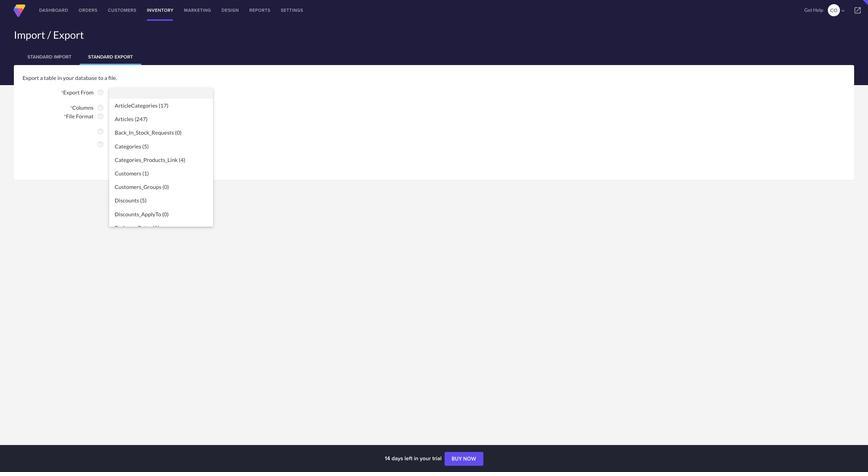 Task type: locate. For each thing, give the bounding box(es) containing it.
your left database
[[63, 75, 74, 81]]

0 vertical spatial customers
[[108, 7, 137, 14]]

(5) right this
[[142, 143, 149, 150]]

export left table
[[23, 75, 39, 81]]

standard up to at the left of page
[[88, 53, 113, 60]]

0 vertical spatial in
[[57, 75, 62, 81]]

help_outline right from
[[97, 89, 104, 96]]

use
[[182, 141, 190, 148]]

0 horizontal spatial your
[[63, 75, 74, 81]]

standard
[[27, 53, 52, 60], [88, 53, 113, 60]]

1 horizontal spatial standard
[[88, 53, 113, 60]]

2 vertical spatial *
[[64, 114, 66, 120]]

table
[[44, 75, 56, 81]]

export down export a table in your database to a file.
[[63, 89, 80, 96]]

(0) right the customers_groups
[[162, 184, 169, 190]]

(1) down discounts_applyto (0)
[[153, 224, 159, 231]]

database
[[75, 75, 97, 81]]

(4)
[[179, 157, 185, 163]]

for
[[157, 141, 164, 148]]

2 standard from the left
[[88, 53, 113, 60]]

(0)
[[175, 129, 182, 136], [162, 184, 169, 190], [162, 211, 169, 217]]

1 horizontal spatial (1)
[[153, 224, 159, 231]]

1 horizontal spatial import
[[54, 53, 72, 60]]

customers for customers
[[108, 7, 137, 14]]

a right to at the left of page
[[104, 75, 107, 81]]

(5) down customers_groups (0)
[[140, 197, 147, 204]]

0 horizontal spatial (1)
[[142, 170, 149, 177]]

1 horizontal spatial your
[[420, 455, 431, 463]]

customers down export link
[[115, 170, 141, 177]]

(0) for back_in_stock_requests (0)
[[175, 129, 182, 136]]

help_outline down * file format help_outline
[[97, 128, 104, 135]]

categories
[[115, 143, 141, 150]]

export a table in your database to a file.
[[23, 75, 117, 81]]

(0) for customers_groups (0)
[[162, 184, 169, 190]]

1 horizontal spatial in
[[414, 455, 418, 463]]

0 vertical spatial (5)
[[142, 143, 149, 150]]

your for trial
[[420, 455, 431, 463]]

(5) for discounts (5)
[[140, 197, 147, 204]]

(5)
[[142, 143, 149, 150], [140, 197, 147, 204]]

discounts_applyto
[[115, 211, 161, 217]]

buy
[[452, 457, 462, 462]]

(0) right discounts_applyto
[[162, 211, 169, 217]]

* up file
[[70, 105, 72, 111]]

from
[[81, 89, 94, 96]]

1 horizontal spatial *
[[64, 114, 66, 120]]

help_outline left save
[[97, 141, 104, 148]]

1 vertical spatial *
[[70, 105, 72, 111]]

* file format help_outline
[[64, 113, 104, 120]]

export up 'file.'
[[115, 53, 133, 60]]

1 vertical spatial import
[[54, 53, 72, 60]]

1 vertical spatial in
[[414, 455, 418, 463]]

standard up table
[[27, 53, 52, 60]]

your
[[63, 75, 74, 81], [420, 455, 431, 463]]

back_in_stock_requests
[[115, 129, 174, 136]]

* inside "* export from help_outline"
[[61, 90, 63, 96]]

in right the left on the bottom left
[[414, 455, 418, 463]]

1 vertical spatial customers
[[115, 170, 141, 177]]

a left table
[[40, 75, 43, 81]]

0 vertical spatial (0)
[[175, 129, 182, 136]]

trial
[[432, 455, 442, 463]]

1 vertical spatial (0)
[[162, 184, 169, 190]]

import left /
[[14, 28, 45, 41]]

exchangerates
[[115, 224, 152, 231]]

0 vertical spatial your
[[63, 75, 74, 81]]

1 horizontal spatial a
[[104, 75, 107, 81]]

a
[[40, 75, 43, 81], [104, 75, 107, 81]]

0 vertical spatial import
[[14, 28, 45, 41]]

standard for standard export
[[88, 53, 113, 60]]

0 horizontal spatial import
[[14, 28, 45, 41]]

dashboard link
[[34, 0, 73, 21]]

export as unicode
[[117, 128, 162, 135]]

standard for standard import
[[27, 53, 52, 60]]

customers_groups (0)
[[115, 184, 169, 190]]

* for format
[[64, 114, 66, 120]]

buy now link
[[445, 453, 483, 467]]

0 vertical spatial (1)
[[142, 170, 149, 177]]

customers right orders at the top left of the page
[[108, 7, 137, 14]]

in right table
[[57, 75, 62, 81]]

co
[[830, 7, 838, 13]]

1 standard from the left
[[27, 53, 52, 60]]

export down categories
[[116, 157, 135, 163]]

(1) down categories_products_link
[[142, 170, 149, 177]]

0 horizontal spatial *
[[61, 90, 63, 96]]

standard export link
[[80, 49, 141, 65]]

* inside * columns help_outline
[[70, 105, 72, 111]]

help_outline
[[97, 89, 104, 96], [97, 104, 104, 111], [97, 113, 104, 120], [97, 128, 104, 135], [97, 141, 104, 148]]

help
[[813, 7, 823, 13]]

help_outline right format
[[97, 113, 104, 120]]

0 horizontal spatial in
[[57, 75, 62, 81]]

1 vertical spatial your
[[420, 455, 431, 463]]

articles (247)
[[115, 116, 148, 122]]

* left format
[[64, 114, 66, 120]]

(0) up future
[[175, 129, 182, 136]]

in
[[57, 75, 62, 81], [414, 455, 418, 463]]

*
[[61, 90, 63, 96], [70, 105, 72, 111], [64, 114, 66, 120]]

days
[[392, 455, 403, 463]]

discounts (5)
[[115, 197, 147, 204]]

standard import
[[27, 53, 72, 60]]

customers (1)
[[115, 170, 149, 177]]

customers_groups
[[115, 184, 161, 190]]

import
[[14, 28, 45, 41], [54, 53, 72, 60]]

standard inside "link"
[[27, 53, 52, 60]]

import up export a table in your database to a file.
[[54, 53, 72, 60]]

(1)
[[142, 170, 149, 177], [153, 224, 159, 231]]

* inside * file format help_outline
[[64, 114, 66, 120]]

your for database
[[63, 75, 74, 81]]

3 help_outline from the top
[[97, 113, 104, 120]]

* down export a table in your database to a file.
[[61, 90, 63, 96]]

1 vertical spatial (1)
[[153, 224, 159, 231]]

/
[[47, 28, 51, 41]]

customers
[[108, 7, 137, 14], [115, 170, 141, 177]]

1 vertical spatial (5)
[[140, 197, 147, 204]]

format
[[76, 113, 94, 120]]

(17)
[[159, 102, 168, 109]]

2 vertical spatial (0)
[[162, 211, 169, 217]]

0 vertical spatial *
[[61, 90, 63, 96]]

0 horizontal spatial a
[[40, 75, 43, 81]]

articles
[[115, 116, 134, 122]]

articlecategories
[[115, 102, 158, 109]]

0 horizontal spatial standard
[[27, 53, 52, 60]]

2 help_outline from the top
[[97, 104, 104, 111]]

2 horizontal spatial *
[[70, 105, 72, 111]]

(1) for exchangerates (1)
[[153, 224, 159, 231]]

help_outline right columns
[[97, 104, 104, 111]]

export
[[53, 28, 84, 41], [115, 53, 133, 60], [23, 75, 39, 81], [63, 89, 80, 96], [117, 128, 134, 135], [116, 157, 135, 163]]

your left trial
[[420, 455, 431, 463]]



Task type: vqa. For each thing, say whether or not it's contained in the screenshot.
rightmost in
yes



Task type: describe. For each thing, give the bounding box(es) containing it.
inventory
[[147, 7, 174, 14]]

export inside "* export from help_outline"
[[63, 89, 80, 96]]

4 help_outline from the top
[[97, 128, 104, 135]]

settings
[[281, 7, 303, 14]]

in for left
[[414, 455, 418, 463]]

export
[[140, 141, 156, 148]]

save
[[117, 141, 129, 148]]

articlecategories (17)
[[115, 102, 168, 109]]

as
[[135, 128, 140, 135]]

design
[[222, 7, 239, 14]]

14 days left in your trial
[[385, 455, 443, 463]]

categories_products_link
[[115, 157, 178, 163]]

export right /
[[53, 28, 84, 41]]

1 a from the left
[[40, 75, 43, 81]]

 link
[[847, 0, 868, 21]]

* columns help_outline
[[70, 104, 104, 111]]

this
[[130, 141, 139, 148]]

(1) for customers (1)
[[142, 170, 149, 177]]

columns
[[72, 104, 94, 111]]

save this export for future use
[[117, 141, 190, 148]]

left
[[405, 455, 413, 463]]

(0) for discounts_applyto (0)
[[162, 211, 169, 217]]

2 a from the left
[[104, 75, 107, 81]]

import / export
[[14, 28, 84, 41]]

dashboard
[[39, 7, 68, 14]]

* for from
[[61, 90, 63, 96]]

export link
[[109, 153, 142, 167]]

export inside export link
[[116, 157, 135, 163]]

get help
[[804, 7, 823, 13]]

discounts
[[115, 197, 139, 204]]

reports
[[249, 7, 270, 14]]

customers for customers (1)
[[115, 170, 141, 177]]

categories_products_link (4)
[[115, 157, 185, 163]]

5 help_outline from the top
[[97, 141, 104, 148]]

standard import link
[[19, 49, 80, 65]]

export left "as"
[[117, 128, 134, 135]]

import inside "standard import" "link"
[[54, 53, 72, 60]]


[[840, 8, 846, 14]]

to
[[98, 75, 103, 81]]

discounts_applyto (0)
[[115, 211, 169, 217]]

1 help_outline from the top
[[97, 89, 104, 96]]

unicode
[[141, 128, 162, 135]]

categories (5)
[[115, 143, 149, 150]]

(247)
[[135, 116, 148, 122]]

get
[[804, 7, 812, 13]]

file
[[66, 113, 75, 120]]

marketing
[[184, 7, 211, 14]]


[[854, 6, 862, 15]]

future
[[165, 141, 181, 148]]

in for table
[[57, 75, 62, 81]]

co 
[[830, 7, 846, 14]]

standard export
[[88, 53, 133, 60]]

* for help_outline
[[70, 105, 72, 111]]

exchangerates (1)
[[115, 224, 159, 231]]

buy now
[[452, 457, 476, 462]]

(5) for categories (5)
[[142, 143, 149, 150]]

14
[[385, 455, 390, 463]]

now
[[463, 457, 476, 462]]

* export from help_outline
[[61, 89, 104, 96]]

back_in_stock_requests (0)
[[115, 129, 182, 136]]

file.
[[108, 75, 117, 81]]

orders
[[79, 7, 97, 14]]

export inside the standard export link
[[115, 53, 133, 60]]



